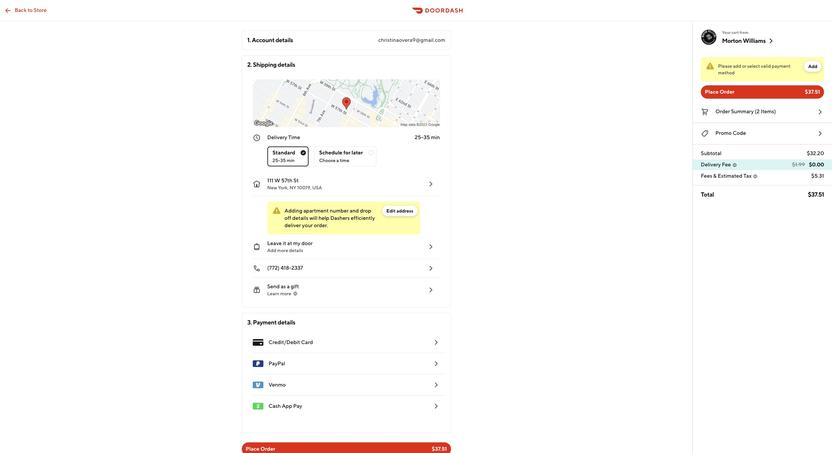Task type: locate. For each thing, give the bounding box(es) containing it.
0 horizontal spatial delivery
[[267, 134, 287, 141]]

details right "1. account"
[[276, 37, 293, 44]]

0 vertical spatial delivery
[[267, 134, 287, 141]]

show menu image
[[253, 337, 263, 348]]

your
[[722, 30, 731, 35]]

add button
[[805, 61, 822, 72]]

morton williams
[[722, 37, 766, 44]]

menu containing credit/debit card
[[247, 332, 445, 417]]

3 add new payment method image from the top
[[432, 402, 440, 410]]

0 horizontal spatial 25–35 min
[[273, 158, 295, 163]]

more inside "button"
[[280, 291, 291, 296]]

1 vertical spatial place
[[246, 446, 260, 452]]

st
[[294, 177, 299, 184]]

details up credit/debit
[[278, 319, 295, 326]]

add new payment method image for app
[[432, 402, 440, 410]]

option group
[[267, 141, 440, 166]]

details inside leave it at my door add more details
[[289, 248, 303, 253]]

york,
[[278, 185, 289, 190]]

None radio
[[267, 147, 309, 166]]

option group containing standard
[[267, 141, 440, 166]]

promo
[[716, 130, 732, 136]]

status containing please add or select valid payment method
[[701, 57, 825, 81]]

a right as
[[287, 283, 290, 290]]

0 horizontal spatial add
[[267, 248, 276, 253]]

1 vertical spatial more
[[280, 291, 291, 296]]

(2
[[755, 108, 760, 115]]

fees & estimated
[[701, 173, 743, 179]]

3. payment details
[[247, 319, 295, 326]]

or
[[743, 63, 747, 69]]

0 vertical spatial more
[[277, 248, 288, 253]]

1 vertical spatial delivery
[[701, 162, 721, 168]]

payment
[[772, 63, 791, 69]]

details right 2. shipping
[[278, 61, 295, 68]]

standard
[[273, 150, 295, 156]]

0 vertical spatial 25–35 min
[[415, 134, 440, 141]]

leave
[[267, 240, 282, 247]]

1 vertical spatial order
[[716, 108, 730, 115]]

0 horizontal spatial place
[[246, 446, 260, 452]]

order
[[720, 89, 735, 95], [716, 108, 730, 115], [261, 446, 275, 452]]

details down 'my'
[[289, 248, 303, 253]]

1 horizontal spatial place
[[705, 89, 719, 95]]

more
[[277, 248, 288, 253], [280, 291, 291, 296]]

1 horizontal spatial a
[[337, 158, 339, 163]]

2 vertical spatial add new payment method image
[[432, 402, 440, 410]]

0 vertical spatial add new payment method image
[[432, 339, 440, 347]]

from
[[740, 30, 749, 35]]

1 horizontal spatial 25–35
[[415, 134, 430, 141]]

more down as
[[280, 291, 291, 296]]

1 horizontal spatial delivery
[[701, 162, 721, 168]]

10019,
[[297, 185, 312, 190]]

details down adding
[[292, 215, 308, 221]]

0 horizontal spatial 25–35
[[273, 158, 286, 163]]

gift
[[291, 283, 299, 290]]

details for 1. account details
[[276, 37, 293, 44]]

leave it at my door add more details
[[267, 240, 313, 253]]

details for 2. shipping details
[[278, 61, 295, 68]]

1 horizontal spatial 25–35 min
[[415, 134, 440, 141]]

door
[[302, 240, 313, 247]]

0 vertical spatial place order
[[705, 89, 735, 95]]

1 vertical spatial 25–35 min
[[273, 158, 295, 163]]

delivery
[[267, 134, 287, 141], [701, 162, 721, 168]]

0 vertical spatial a
[[337, 158, 339, 163]]

&
[[714, 173, 717, 179]]

2. shipping details
[[247, 61, 295, 68]]

2337
[[291, 265, 303, 271]]

morton williams link
[[722, 37, 775, 45]]

min
[[431, 134, 440, 141], [287, 158, 295, 163]]

min inside option
[[287, 158, 295, 163]]

valid
[[761, 63, 771, 69]]

25–35 min
[[415, 134, 440, 141], [273, 158, 295, 163]]

0 vertical spatial add
[[809, 64, 818, 69]]

address
[[397, 208, 414, 214]]

edit address
[[387, 208, 414, 214]]

0 vertical spatial place
[[705, 89, 719, 95]]

items)
[[761, 108, 776, 115]]

morton
[[722, 37, 742, 44]]

418-
[[281, 265, 292, 271]]

a left time
[[337, 158, 339, 163]]

delivery for delivery time
[[267, 134, 287, 141]]

0 vertical spatial order
[[720, 89, 735, 95]]

more inside leave it at my door add more details
[[277, 248, 288, 253]]

2 vertical spatial $37.51
[[432, 446, 447, 452]]

later
[[352, 150, 363, 156]]

help
[[319, 215, 329, 221]]

delivery down subtotal
[[701, 162, 721, 168]]

for
[[344, 150, 351, 156]]

it
[[283, 240, 286, 247]]

$0.00
[[809, 162, 825, 168]]

add new payment method image for card
[[432, 339, 440, 347]]

ny
[[290, 185, 296, 190]]

subtotal
[[701, 150, 722, 157]]

learn more button
[[267, 290, 298, 297]]

a
[[337, 158, 339, 163], [287, 283, 290, 290]]

details for 3. payment details
[[278, 319, 295, 326]]

status
[[701, 57, 825, 81]]

order summary (2 items) button
[[701, 107, 825, 117]]

more down it
[[277, 248, 288, 253]]

$37.51
[[805, 89, 821, 95], [808, 191, 825, 198], [432, 446, 447, 452]]

please
[[719, 63, 733, 69]]

1 vertical spatial 25–35
[[273, 158, 286, 163]]

promo code
[[716, 130, 746, 136]]

1 vertical spatial min
[[287, 158, 295, 163]]

adding apartment number and drop off details will help dashers efficiently deliver your order.
[[285, 208, 375, 229]]

your
[[302, 222, 313, 229]]

add down leave
[[267, 248, 276, 253]]

25–35 inside option
[[273, 158, 286, 163]]

0 horizontal spatial place order
[[246, 446, 275, 452]]

venmo
[[269, 382, 286, 388]]

1 horizontal spatial add
[[809, 64, 818, 69]]

usa
[[312, 185, 322, 190]]

order summary (2 items)
[[716, 108, 776, 115]]

fee
[[722, 162, 731, 168]]

add right 'payment'
[[809, 64, 818, 69]]

send
[[267, 283, 280, 290]]

add new payment method image
[[432, 339, 440, 347], [432, 360, 440, 368], [432, 402, 440, 410]]

menu
[[247, 332, 445, 417]]

2 vertical spatial order
[[261, 446, 275, 452]]

number
[[330, 208, 349, 214]]

1 add new payment method image from the top
[[432, 339, 440, 347]]

paypal
[[269, 361, 285, 367]]

0 vertical spatial min
[[431, 134, 440, 141]]

None radio
[[314, 147, 376, 166]]

schedule
[[319, 150, 343, 156]]

1 vertical spatial add
[[267, 248, 276, 253]]

delivery up standard
[[267, 134, 287, 141]]

details inside adding apartment number and drop off details will help dashers efficiently deliver your order.
[[292, 215, 308, 221]]

25–35 min inside option
[[273, 158, 295, 163]]

1 vertical spatial a
[[287, 283, 290, 290]]

to
[[28, 7, 33, 13]]

add inside add button
[[809, 64, 818, 69]]

williams
[[743, 37, 766, 44]]

0 horizontal spatial min
[[287, 158, 295, 163]]

choose a time
[[319, 158, 350, 163]]

add new payment method image
[[432, 381, 440, 389]]

1 vertical spatial add new payment method image
[[432, 360, 440, 368]]



Task type: vqa. For each thing, say whether or not it's contained in the screenshot.
Peri Peri Chicken Chicken
no



Task type: describe. For each thing, give the bounding box(es) containing it.
fees
[[701, 173, 713, 179]]

order inside button
[[716, 108, 730, 115]]

cart
[[732, 30, 739, 35]]

delivery time
[[267, 134, 300, 141]]

1 vertical spatial $37.51
[[808, 191, 825, 198]]

adding apartment number and drop off details will help dashers efficiently deliver your order. status
[[267, 202, 420, 235]]

will
[[310, 215, 318, 221]]

1. account
[[247, 37, 275, 44]]

back to store link
[[0, 4, 51, 17]]

deliver
[[285, 222, 301, 229]]

0 horizontal spatial a
[[287, 283, 290, 290]]

back
[[15, 7, 27, 13]]

(772)
[[267, 265, 280, 271]]

card
[[301, 339, 313, 346]]

total
[[701, 191, 714, 198]]

please add or select valid payment method
[[719, 63, 791, 75]]

off
[[285, 215, 291, 221]]

$1.99
[[793, 162, 805, 168]]

2 add new payment method image from the top
[[432, 360, 440, 368]]

1. account details
[[247, 37, 293, 44]]

my
[[293, 240, 301, 247]]

christinaovera9@gmail.com
[[379, 37, 445, 43]]

57th
[[281, 177, 293, 184]]

code
[[733, 130, 746, 136]]

apartment
[[304, 208, 329, 214]]

1 vertical spatial place order
[[246, 446, 275, 452]]

time
[[340, 158, 350, 163]]

credit/debit card
[[269, 339, 313, 346]]

add inside leave it at my door add more details
[[267, 248, 276, 253]]

(772) 418-2337
[[267, 265, 303, 271]]

send as a gift
[[267, 283, 299, 290]]

cash app pay
[[269, 403, 302, 409]]

3. payment
[[247, 319, 277, 326]]

1 horizontal spatial min
[[431, 134, 440, 141]]

dashers
[[330, 215, 350, 221]]

your cart from
[[722, 30, 749, 35]]

delivery for delivery
[[701, 162, 721, 168]]

w
[[275, 177, 280, 184]]

1 horizontal spatial place order
[[705, 89, 735, 95]]

learn more
[[267, 291, 291, 296]]

none radio containing schedule for later
[[314, 147, 376, 166]]

111
[[267, 177, 274, 184]]

0 vertical spatial 25–35
[[415, 134, 430, 141]]

credit/debit
[[269, 339, 300, 346]]

2. shipping
[[247, 61, 277, 68]]

(772) 418-2337 button
[[247, 259, 440, 278]]

select
[[748, 63, 760, 69]]

estimated
[[718, 173, 743, 179]]

choose
[[319, 158, 336, 163]]

back to store
[[15, 7, 47, 13]]

app
[[282, 403, 292, 409]]

order.
[[314, 222, 328, 229]]

store
[[34, 7, 47, 13]]

efficiently
[[351, 215, 375, 221]]

edit address button
[[383, 206, 418, 216]]

tax
[[744, 173, 752, 179]]

at
[[287, 240, 292, 247]]

$5.31
[[812, 173, 825, 179]]

edit
[[387, 208, 396, 214]]

new
[[267, 185, 277, 190]]

adding
[[285, 208, 303, 214]]

$32.20
[[807, 150, 825, 157]]

schedule for later
[[319, 150, 363, 156]]

0 vertical spatial $37.51
[[805, 89, 821, 95]]

and
[[350, 208, 359, 214]]

111 w 57th st new york,  ny 10019,  usa
[[267, 177, 322, 190]]

method
[[719, 70, 735, 75]]

as
[[281, 283, 286, 290]]

cash
[[269, 403, 281, 409]]

drop
[[360, 208, 371, 214]]

a inside radio
[[337, 158, 339, 163]]

add
[[733, 63, 742, 69]]

summary
[[731, 108, 754, 115]]

none radio containing standard
[[267, 147, 309, 166]]

pay
[[293, 403, 302, 409]]



